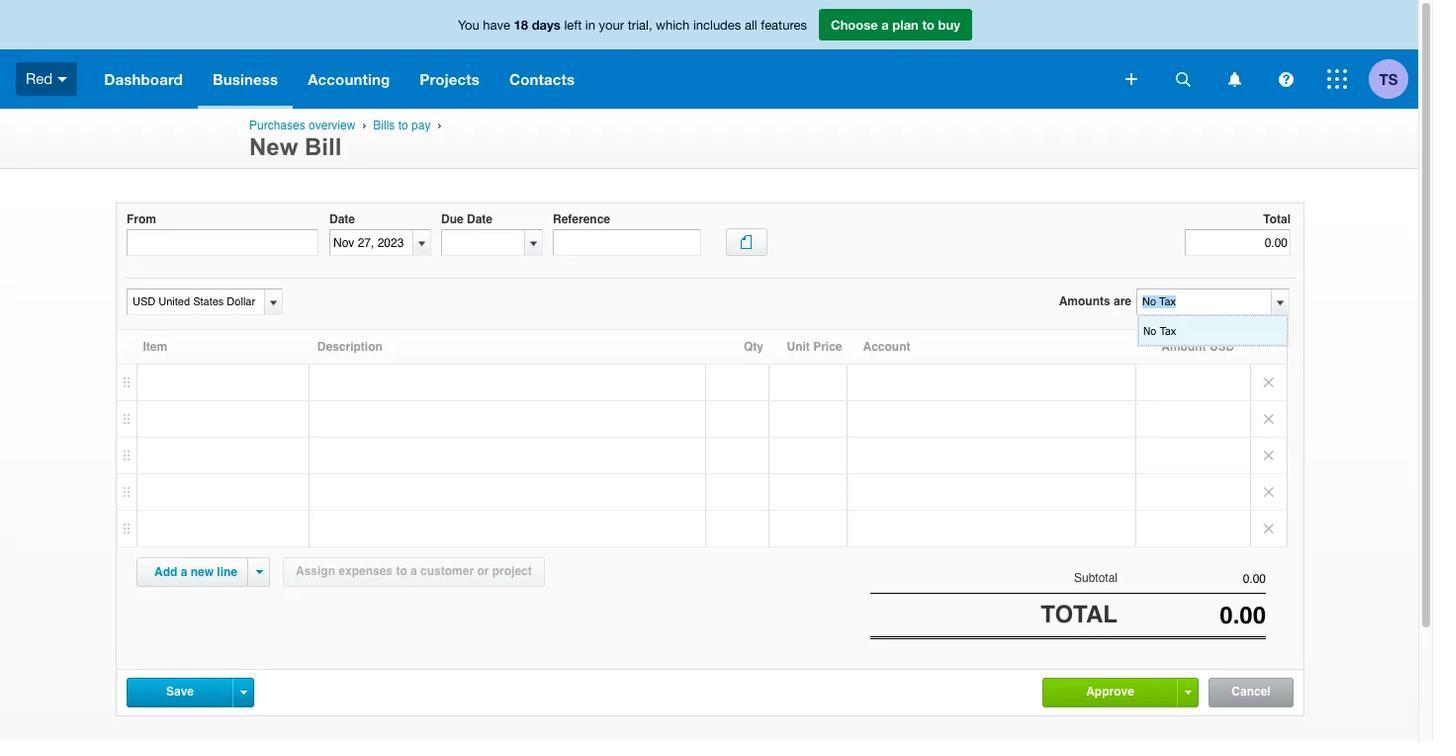 Task type: locate. For each thing, give the bounding box(es) containing it.
a for to
[[882, 17, 889, 33]]

to
[[922, 17, 935, 33], [398, 119, 408, 133], [396, 565, 407, 579]]

subtotal
[[1074, 572, 1118, 586]]

dashboard link
[[89, 49, 198, 109]]

pay
[[412, 119, 431, 133]]

usd
[[1210, 340, 1235, 354]]

Due Date text field
[[442, 231, 524, 255]]

trial,
[[628, 18, 652, 33]]

red
[[26, 70, 53, 87]]

left
[[564, 18, 582, 33]]

to inside purchases overview › bills to pay › new bill
[[398, 119, 408, 133]]

or
[[477, 565, 489, 579]]

to left pay
[[398, 119, 408, 133]]

› right pay
[[438, 119, 442, 132]]

assign expenses to a customer or project link
[[283, 558, 545, 588]]

purchases
[[249, 119, 305, 133]]

description
[[317, 340, 383, 354]]

2 horizontal spatial a
[[882, 17, 889, 33]]

date up due date text box
[[467, 213, 493, 227]]

›
[[362, 119, 367, 132], [438, 119, 442, 132]]

Total text field
[[1185, 230, 1291, 256]]

› left bills
[[362, 119, 367, 132]]

banner containing ts
[[0, 0, 1419, 109]]

0 horizontal spatial a
[[181, 566, 187, 580]]

svg image
[[1328, 69, 1347, 89], [1228, 72, 1241, 87], [58, 77, 68, 82]]

cancel
[[1232, 685, 1271, 699]]

Date text field
[[330, 231, 413, 255]]

price
[[813, 340, 842, 354]]

None text field
[[127, 230, 319, 256], [128, 290, 261, 315], [1118, 573, 1266, 587], [127, 230, 319, 256], [128, 290, 261, 315], [1118, 573, 1266, 587]]

buy
[[938, 17, 961, 33]]

accounting
[[308, 70, 390, 88]]

qty
[[744, 340, 764, 354]]

a
[[882, 17, 889, 33], [411, 565, 417, 579], [181, 566, 187, 580]]

expenses
[[339, 565, 393, 579]]

a right add
[[181, 566, 187, 580]]

date up the date text field
[[329, 213, 355, 227]]

features
[[761, 18, 807, 33]]

projects
[[420, 70, 480, 88]]

1 horizontal spatial date
[[467, 213, 493, 227]]

bill
[[305, 134, 342, 160]]

days
[[532, 17, 561, 33]]

contacts
[[509, 70, 575, 88]]

0 horizontal spatial date
[[329, 213, 355, 227]]

0 horizontal spatial svg image
[[58, 77, 68, 82]]

no
[[1144, 324, 1157, 337]]

total
[[1041, 602, 1118, 629]]

a left customer
[[411, 565, 417, 579]]

a for line
[[181, 566, 187, 580]]

choose a plan to buy
[[831, 17, 961, 33]]

None text field
[[1138, 290, 1270, 315], [1118, 603, 1266, 630], [1138, 290, 1270, 315], [1118, 603, 1266, 630]]

delete line item image
[[1251, 438, 1287, 474]]

0 horizontal spatial ›
[[362, 119, 367, 132]]

to left buy
[[922, 17, 935, 33]]

banner
[[0, 0, 1419, 109]]

save
[[166, 685, 194, 699]]

item
[[143, 340, 167, 354]]

svg image
[[1176, 72, 1191, 87], [1279, 72, 1293, 87], [1126, 73, 1138, 85]]

due
[[441, 213, 464, 227]]

assign expenses to a customer or project
[[296, 565, 532, 579]]

new
[[249, 134, 298, 160]]

1 horizontal spatial ›
[[438, 119, 442, 132]]

add
[[154, 566, 177, 580]]

svg image inside red "popup button"
[[58, 77, 68, 82]]

customer
[[420, 565, 474, 579]]

amount
[[1162, 340, 1206, 354]]

new
[[191, 566, 214, 580]]

2 horizontal spatial svg image
[[1279, 72, 1293, 87]]

a inside banner
[[882, 17, 889, 33]]

projects button
[[405, 49, 495, 109]]

ts button
[[1369, 49, 1419, 109]]

2 date from the left
[[467, 213, 493, 227]]

date
[[329, 213, 355, 227], [467, 213, 493, 227]]

accounting button
[[293, 49, 405, 109]]

delete line item image
[[1251, 365, 1287, 401], [1251, 402, 1287, 437], [1251, 475, 1287, 510], [1251, 511, 1287, 547]]

1 vertical spatial to
[[398, 119, 408, 133]]

3 delete line item image from the top
[[1251, 475, 1287, 510]]

amount usd
[[1162, 340, 1235, 354]]

a left plan
[[882, 17, 889, 33]]

to right expenses
[[396, 565, 407, 579]]

unit
[[787, 340, 810, 354]]



Task type: vqa. For each thing, say whether or not it's contained in the screenshot.
Business popup button
yes



Task type: describe. For each thing, give the bounding box(es) containing it.
in
[[586, 18, 596, 33]]

purchases overview link
[[249, 119, 356, 133]]

1 horizontal spatial svg image
[[1228, 72, 1241, 87]]

more save options... image
[[240, 691, 247, 695]]

your
[[599, 18, 624, 33]]

project
[[492, 565, 532, 579]]

plan
[[893, 17, 919, 33]]

are
[[1114, 295, 1132, 309]]

amounts
[[1059, 295, 1111, 309]]

business
[[213, 70, 278, 88]]

from
[[127, 213, 156, 227]]

overview
[[309, 119, 356, 133]]

more add line options... image
[[256, 571, 263, 575]]

ts
[[1380, 70, 1398, 88]]

1 delete line item image from the top
[[1251, 365, 1287, 401]]

choose
[[831, 17, 878, 33]]

1 horizontal spatial a
[[411, 565, 417, 579]]

you
[[458, 18, 479, 33]]

4 delete line item image from the top
[[1251, 511, 1287, 547]]

add a new line
[[154, 566, 237, 580]]

approve link
[[1044, 679, 1177, 706]]

cancel button
[[1210, 679, 1293, 707]]

which
[[656, 18, 690, 33]]

account
[[863, 340, 911, 354]]

red button
[[0, 49, 89, 109]]

you have 18 days left in your trial, which includes all features
[[458, 17, 807, 33]]

2 delete line item image from the top
[[1251, 402, 1287, 437]]

have
[[483, 18, 510, 33]]

business button
[[198, 49, 293, 109]]

purchases overview › bills to pay › new bill
[[249, 119, 445, 160]]

contacts button
[[495, 49, 590, 109]]

1 › from the left
[[362, 119, 367, 132]]

total
[[1264, 213, 1291, 227]]

includes
[[693, 18, 741, 33]]

2 vertical spatial to
[[396, 565, 407, 579]]

add a new line link
[[142, 559, 249, 587]]

Reference text field
[[553, 230, 701, 256]]

all
[[745, 18, 757, 33]]

unit price
[[787, 340, 842, 354]]

bills to pay link
[[373, 119, 431, 133]]

tax
[[1160, 324, 1176, 337]]

amounts are
[[1059, 295, 1132, 309]]

1 date from the left
[[329, 213, 355, 227]]

0 vertical spatial to
[[922, 17, 935, 33]]

0 horizontal spatial svg image
[[1126, 73, 1138, 85]]

no tax
[[1144, 324, 1176, 337]]

2 › from the left
[[438, 119, 442, 132]]

more approve options... image
[[1185, 691, 1192, 695]]

due date
[[441, 213, 493, 227]]

2 horizontal spatial svg image
[[1328, 69, 1347, 89]]

18
[[514, 17, 528, 33]]

approve
[[1086, 685, 1135, 699]]

line
[[217, 566, 237, 580]]

reference
[[553, 213, 610, 227]]

1 horizontal spatial svg image
[[1176, 72, 1191, 87]]

save link
[[128, 679, 232, 706]]

bills
[[373, 119, 395, 133]]

dashboard
[[104, 70, 183, 88]]

assign
[[296, 565, 335, 579]]



